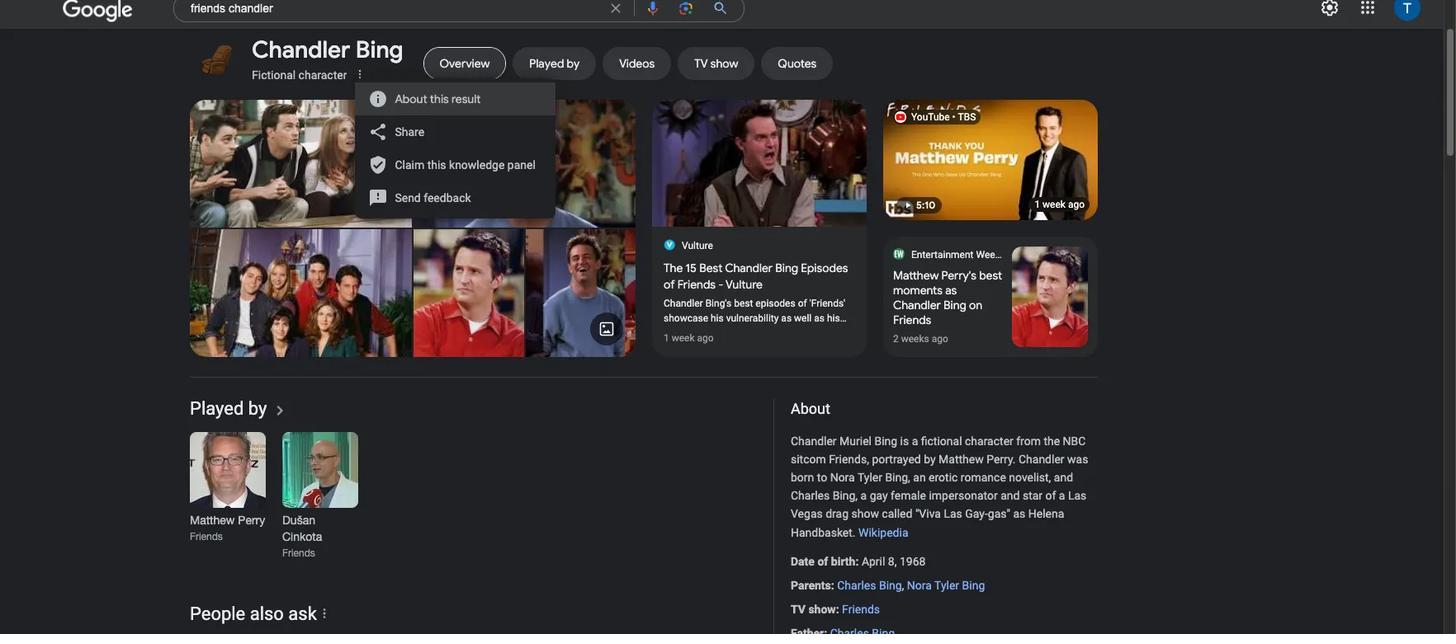Task type: describe. For each thing, give the bounding box(es) containing it.
on
[[969, 298, 983, 313]]

wikipedia link
[[859, 526, 909, 540]]

novelist,
[[1009, 472, 1051, 485]]

search by voice image
[[645, 0, 661, 17]]

watch
[[819, 328, 846, 339]]

parents : charles bing , nora tyler bing
[[791, 579, 985, 593]]

date of birth : april 8, 1968
[[791, 555, 926, 569]]

0 vertical spatial las
[[1068, 490, 1087, 503]]

born
[[791, 472, 814, 485]]

0 horizontal spatial :
[[831, 579, 834, 593]]

perry
[[238, 514, 265, 528]]

perry's
[[942, 268, 977, 283]]

chandler inside 'matthew perry's best moments as chandler bing on friends 2 weeks ago'
[[893, 298, 941, 313]]

as left well
[[781, 313, 792, 324]]

star
[[1023, 490, 1043, 503]]

matthew for perry
[[190, 514, 235, 528]]

vegas
[[791, 508, 823, 521]]

of inside chandler muriel bing is a fictional character from the nbc sitcom friends, portrayed by matthew perry. chandler was born to nora tyler bing, an erotic romance novelist, and charles bing, a gay female impersonator and star of a las vegas drag show called "viva las gay-gas" as helena handbasket.
[[1046, 490, 1056, 503]]

tbs
[[958, 111, 976, 123]]

from
[[1016, 435, 1041, 448]]

chandler up "sitcom" at the right bottom
[[791, 435, 837, 448]]

is
[[900, 435, 909, 448]]

a ...
[[691, 343, 707, 354]]

feedback
[[424, 191, 471, 204]]

bing inside chandler muriel bing is a fictional character from the nbc sitcom friends, portrayed by matthew perry. chandler was born to nora tyler bing, an erotic romance novelist, and charles bing, a gay female impersonator and star of a las vegas drag show called "viva las gay-gas" as helena handbasket.
[[875, 435, 897, 448]]

drag
[[826, 508, 849, 521]]

1 vertical spatial las
[[944, 508, 962, 521]]

1 horizontal spatial to
[[808, 328, 816, 339]]

list containing matthew perry
[[190, 433, 358, 569]]

weekly
[[976, 249, 1007, 261]]

gay
[[870, 490, 888, 503]]

web result image image for the 15 best chandler bing episodes of friends - vulture
[[652, 100, 867, 227]]

entertainment weekly
[[911, 249, 1007, 261]]

0 horizontal spatial ago
[[697, 333, 714, 344]]

about for about 120,000,000 results
[[190, 0, 222, 15]]

ago inside 'matthew perry's best moments as chandler bing on friends 2 weeks ago'
[[932, 334, 948, 345]]

1 horizontal spatial 1 week ago
[[1035, 199, 1085, 211]]

matthew perry's most memorable 'friends' moments as chandler ... image
[[190, 100, 412, 228]]

share
[[395, 125, 424, 138]]

show inside chandler muriel bing is a fictional character from the nbc sitcom friends, portrayed by matthew perry. chandler was born to nora tyler bing, an erotic romance novelist, and charles bing, a gay female impersonator and star of a las vegas drag show called "viva las gay-gas" as helena handbasket.
[[852, 508, 879, 521]]

played by
[[190, 399, 267, 419]]

episodes
[[756, 298, 796, 310]]

share menu item
[[362, 116, 569, 149]]

perry.
[[987, 453, 1016, 467]]

-
[[718, 277, 723, 292]]

2 horizontal spatial ago
[[1068, 199, 1085, 211]]

nora tyler bing link
[[907, 579, 985, 593]]

friends inside dušan cinkota friends
[[282, 548, 315, 560]]

fictional character
[[252, 69, 347, 82]]

about this result menu
[[355, 78, 569, 219]]

charles inside chandler muriel bing is a fictional character from the nbc sitcom friends, portrayed by matthew perry. chandler was born to nora tyler bing, an erotic romance novelist, and charles bing, a gay female impersonator and star of a las vegas drag show called "viva las gay-gas" as helena handbasket.
[[791, 490, 830, 503]]

bing inside heading
[[356, 35, 403, 64]]

called
[[882, 508, 913, 521]]

send
[[395, 191, 421, 204]]

friends inside the matthew perry friends
[[190, 532, 223, 543]]

15
[[686, 261, 697, 276]]

chandler up novelist,
[[1019, 453, 1065, 467]]

of down the
[[664, 277, 675, 292]]

•
[[952, 111, 956, 123]]

the
[[664, 261, 683, 276]]

muriel
[[840, 435, 872, 448]]

chandler right the 'best'
[[725, 261, 773, 276]]

about this result
[[395, 92, 481, 106]]

people also ask
[[190, 604, 317, 625]]

the 15 best chandler bing episodes of friends - vulture chandler bing's best episodes of 'friends' showcase his vulnerability as well as his iconic quips. these are the ones to watch to get a ...
[[664, 261, 848, 354]]

120,000,000
[[225, 0, 293, 15]]

best inside 'matthew perry's best moments as chandler bing on friends 2 weeks ago'
[[979, 268, 1002, 283]]

friends: 8 hilarious matthew perry moments which make us ... image
[[525, 230, 636, 357]]

sitcom
[[791, 453, 826, 467]]

charles bing link
[[837, 579, 902, 593]]

april
[[862, 555, 885, 569]]

these
[[722, 328, 748, 339]]

as inside chandler muriel bing is a fictional character from the nbc sitcom friends, portrayed by matthew perry. chandler was born to nora tyler bing, an erotic romance novelist, and charles bing, a gay female impersonator and star of a las vegas drag show called "viva las gay-gas" as helena handbasket.
[[1013, 508, 1026, 521]]

0 horizontal spatial character
[[299, 69, 347, 82]]

well
[[794, 313, 812, 324]]

'friends'
[[810, 298, 846, 310]]

romance
[[961, 472, 1006, 485]]

matthew perry's best moments as chandler bing on friends 2 weeks ago
[[893, 268, 1002, 345]]

0 vertical spatial week
[[1043, 199, 1066, 211]]

2 horizontal spatial a
[[1059, 490, 1065, 503]]

1968
[[900, 555, 926, 569]]

favicon for website that hosts the video image
[[896, 112, 906, 122]]

bing inside the 15 best chandler bing episodes of friends - vulture chandler bing's best episodes of 'friends' showcase his vulnerability as well as his iconic quips. these are the ones to watch to get a ...
[[775, 261, 798, 276]]

moments
[[893, 283, 943, 298]]

bing inside 'matthew perry's best moments as chandler bing on friends 2 weeks ago'
[[944, 298, 967, 313]]

this for about
[[430, 92, 449, 106]]

tv
[[791, 603, 806, 617]]

by inside chandler muriel bing is a fictional character from the nbc sitcom friends, portrayed by matthew perry. chandler was born to nora tyler bing, an erotic romance novelist, and charles bing, a gay female impersonator and star of a las vegas drag show called "viva las gay-gas" as helena handbasket.
[[924, 453, 936, 467]]

1 horizontal spatial and
[[1054, 472, 1073, 485]]

ones
[[784, 328, 805, 339]]

weeks
[[901, 334, 929, 345]]

1 horizontal spatial a
[[912, 435, 918, 448]]

vulnerability
[[726, 313, 779, 324]]

portrayed
[[872, 453, 921, 467]]

0 horizontal spatial vulture
[[682, 240, 713, 252]]

handbasket.
[[791, 526, 856, 540]]

bing down the 8,
[[879, 579, 902, 593]]

quips.
[[692, 328, 719, 339]]

1 horizontal spatial nora
[[907, 579, 932, 593]]

youtube
[[911, 111, 950, 123]]

female
[[891, 490, 926, 503]]

1 his from the left
[[711, 313, 724, 324]]

8,
[[888, 555, 897, 569]]

an
[[913, 472, 926, 485]]

gay-
[[965, 508, 988, 521]]

1 horizontal spatial charles
[[837, 579, 876, 593]]

0 horizontal spatial week
[[672, 333, 695, 344]]

chandler bing heading
[[252, 35, 403, 65]]



Task type: locate. For each thing, give the bounding box(es) containing it.
1 vertical spatial 1
[[664, 333, 669, 344]]

2 vertical spatial about
[[791, 400, 830, 418]]

2 horizontal spatial :
[[856, 555, 859, 569]]

friends down charles bing link
[[842, 603, 880, 617]]

tyler inside chandler muriel bing is a fictional character from the nbc sitcom friends, portrayed by matthew perry. chandler was born to nora tyler bing, an erotic romance novelist, and charles bing, a gay female impersonator and star of a las vegas drag show called "viva las gay-gas" as helena handbasket.
[[858, 472, 882, 485]]

0 horizontal spatial to
[[664, 343, 673, 354]]

0 horizontal spatial best
[[734, 298, 753, 310]]

knowledge
[[449, 158, 505, 171]]

vulture
[[682, 240, 713, 252], [726, 277, 763, 292]]

2 horizontal spatial to
[[817, 472, 827, 485]]

1 week ago
[[1035, 199, 1085, 211], [664, 333, 714, 344]]

0 horizontal spatial nora
[[830, 472, 855, 485]]

about inside button
[[395, 92, 427, 106]]

best down weekly
[[979, 268, 1002, 283]]

nora down friends,
[[830, 472, 855, 485]]

:
[[856, 555, 859, 569], [831, 579, 834, 593], [836, 603, 839, 617]]

played
[[190, 399, 244, 419]]

: left friends link
[[836, 603, 839, 617]]

1 horizontal spatial tyler
[[935, 579, 959, 593]]

matthew perry friends
[[190, 514, 265, 543]]

chandler bing
[[252, 35, 403, 64]]

1
[[1035, 199, 1040, 211], [664, 333, 669, 344]]

results
[[296, 0, 331, 15]]

send feedback
[[395, 191, 471, 204]]

0 vertical spatial charles
[[791, 490, 830, 503]]

tab list
[[190, 35, 1098, 85]]

friends down the cinkota
[[282, 548, 315, 560]]

2
[[893, 334, 899, 345]]

ask
[[288, 604, 317, 625]]

1 vertical spatial about
[[395, 92, 427, 106]]

matthew inside 'matthew perry's best moments as chandler bing on friends 2 weeks ago'
[[893, 268, 939, 283]]

1 vertical spatial charles
[[837, 579, 876, 593]]

1 vertical spatial 1 week ago
[[664, 333, 714, 344]]

bing, up drag
[[833, 490, 858, 503]]

character up the perry.
[[965, 435, 1014, 448]]

0 vertical spatial bing,
[[885, 472, 910, 485]]

1 vertical spatial the
[[1044, 435, 1060, 448]]

bing's
[[706, 298, 732, 310]]

friends inside 'matthew perry's best moments as chandler bing on friends 2 weeks ago'
[[893, 313, 931, 328]]

the right the are
[[767, 328, 781, 339]]

tyler up the gay
[[858, 472, 882, 485]]

about
[[190, 0, 222, 15], [395, 92, 427, 106], [791, 400, 830, 418]]

1 vertical spatial by
[[924, 453, 936, 467]]

0 horizontal spatial his
[[711, 313, 724, 324]]

showcase
[[664, 313, 708, 324]]

0 horizontal spatial show
[[809, 603, 836, 617]]

1 horizontal spatial bing,
[[885, 472, 910, 485]]

0 vertical spatial web result image image
[[652, 100, 867, 227]]

Search search field
[[191, 0, 598, 21]]

1 vertical spatial to
[[664, 343, 673, 354]]

character
[[299, 69, 347, 82], [965, 435, 1014, 448]]

about up "share"
[[395, 92, 427, 106]]

1 vertical spatial nora
[[907, 579, 932, 593]]

0 horizontal spatial about
[[190, 0, 222, 15]]

about left '120,000,000'
[[190, 0, 222, 15]]

friends up the weeks
[[893, 313, 931, 328]]

friends down matthew perry heading
[[190, 532, 223, 543]]

1 horizontal spatial vulture
[[726, 277, 763, 292]]

helena
[[1028, 508, 1064, 521]]

nora inside chandler muriel bing is a fictional character from the nbc sitcom friends, portrayed by matthew perry. chandler was born to nora tyler bing, an erotic romance novelist, and charles bing, a gay female impersonator and star of a las vegas drag show called "viva las gay-gas" as helena handbasket.
[[830, 472, 855, 485]]

1 vertical spatial web result image image
[[1012, 247, 1088, 348]]

0 vertical spatial character
[[299, 69, 347, 82]]

0 vertical spatial the
[[767, 328, 781, 339]]

bing left 'is'
[[875, 435, 897, 448]]

0 vertical spatial best
[[979, 268, 1002, 283]]

tyler right ,
[[935, 579, 959, 593]]

matthew perry's best moments as chandler bing on friends image
[[414, 230, 524, 357]]

played by link
[[190, 399, 290, 421]]

claim this knowledge panel link
[[362, 149, 569, 182], [362, 149, 569, 182]]

of
[[664, 277, 675, 292], [798, 298, 807, 310], [1046, 490, 1056, 503], [818, 555, 828, 569]]

dušan cinkota heading
[[282, 513, 358, 546]]

,
[[902, 579, 904, 593]]

1 horizontal spatial the
[[1044, 435, 1060, 448]]

bing, down portrayed
[[885, 472, 910, 485]]

and down was
[[1054, 472, 1073, 485]]

fictional
[[252, 69, 296, 82]]

this left result
[[430, 92, 449, 106]]

also
[[250, 604, 284, 625]]

as inside 'matthew perry's best moments as chandler bing on friends 2 weeks ago'
[[945, 283, 957, 298]]

a right 'is'
[[912, 435, 918, 448]]

best
[[699, 261, 723, 276]]

to down well
[[808, 328, 816, 339]]

character down chandler bing heading
[[299, 69, 347, 82]]

get
[[675, 343, 689, 354]]

tyler
[[858, 472, 882, 485], [935, 579, 959, 593]]

friends
[[678, 277, 716, 292], [893, 313, 931, 328], [190, 532, 223, 543], [282, 548, 315, 560], [842, 603, 880, 617]]

tv show : friends
[[791, 603, 880, 617]]

panel
[[508, 158, 536, 171]]

1 vertical spatial show
[[809, 603, 836, 617]]

best up vulnerability
[[734, 298, 753, 310]]

0 horizontal spatial las
[[944, 508, 962, 521]]

1 horizontal spatial his
[[827, 313, 840, 324]]

ago
[[1068, 199, 1085, 211], [697, 333, 714, 344], [932, 334, 948, 345]]

about inside heading
[[791, 400, 830, 418]]

wikipedia
[[859, 526, 909, 540]]

friends inside the 15 best chandler bing episodes of friends - vulture chandler bing's best episodes of 'friends' showcase his vulnerability as well as his iconic quips. these are the ones to watch to get a ...
[[678, 277, 716, 292]]

friends down 15 on the left top
[[678, 277, 716, 292]]

0 horizontal spatial bing,
[[833, 490, 858, 503]]

was
[[1067, 453, 1088, 467]]

about up "sitcom" at the right bottom
[[791, 400, 830, 418]]

the left nbc
[[1044, 435, 1060, 448]]

: left april
[[856, 555, 859, 569]]

1 horizontal spatial by
[[924, 453, 936, 467]]

1 horizontal spatial :
[[836, 603, 839, 617]]

dušan
[[282, 514, 315, 528]]

youtube • tbs
[[911, 111, 976, 123]]

of right date
[[818, 555, 828, 569]]

1 vertical spatial :
[[831, 579, 834, 593]]

as right the 'gas"'
[[1013, 508, 1026, 521]]

las down impersonator at bottom right
[[944, 508, 962, 521]]

show right tv on the right bottom
[[809, 603, 836, 617]]

0 horizontal spatial 1 week ago
[[664, 333, 714, 344]]

0 horizontal spatial web result image image
[[652, 100, 867, 227]]

1 vertical spatial matthew
[[939, 453, 984, 467]]

to left get
[[664, 343, 673, 354]]

by right played
[[248, 399, 267, 419]]

friends,
[[829, 453, 869, 467]]

more options element
[[352, 66, 369, 83]]

people
[[190, 604, 245, 625]]

week
[[1043, 199, 1066, 211], [672, 333, 695, 344]]

vulture inside the 15 best chandler bing episodes of friends - vulture chandler bing's best episodes of 'friends' showcase his vulnerability as well as his iconic quips. these are the ones to watch to get a ...
[[726, 277, 763, 292]]

entertainment
[[911, 249, 974, 261]]

1 vertical spatial vulture
[[726, 277, 763, 292]]

bing up more options element
[[356, 35, 403, 64]]

bing up episodes
[[775, 261, 798, 276]]

matthew left perry
[[190, 514, 235, 528]]

0 vertical spatial matthew
[[893, 268, 939, 283]]

1 vertical spatial this
[[427, 158, 446, 171]]

0 vertical spatial and
[[1054, 472, 1073, 485]]

vulture right the -
[[726, 277, 763, 292]]

his up watch
[[827, 313, 840, 324]]

1 vertical spatial best
[[734, 298, 753, 310]]

about this result button
[[362, 83, 569, 116]]

and
[[1054, 472, 1073, 485], [1001, 490, 1020, 503]]

bing right ,
[[962, 579, 985, 593]]

2 vertical spatial to
[[817, 472, 827, 485]]

1 vertical spatial and
[[1001, 490, 1020, 503]]

iconic
[[664, 328, 690, 339]]

matthew inside the matthew perry friends
[[190, 514, 235, 528]]

chandler up fictional character
[[252, 35, 350, 64]]

0 vertical spatial about
[[190, 0, 222, 15]]

cinkota
[[282, 531, 322, 544]]

1 horizontal spatial 1
[[1035, 199, 1040, 211]]

0 vertical spatial by
[[248, 399, 267, 419]]

web result image image for matthew perry's best moments as chandler bing on friends
[[1012, 247, 1088, 348]]

impersonator
[[929, 490, 998, 503]]

1 horizontal spatial ago
[[932, 334, 948, 345]]

0 vertical spatial tyler
[[858, 472, 882, 485]]

a up helena
[[1059, 490, 1065, 503]]

the inside chandler muriel bing is a fictional character from the nbc sitcom friends, portrayed by matthew perry. chandler was born to nora tyler bing, an erotic romance novelist, and charles bing, a gay female impersonator and star of a las vegas drag show called "viva las gay-gas" as helena handbasket.
[[1044, 435, 1060, 448]]

best
[[979, 268, 1002, 283], [734, 298, 753, 310]]

1 vertical spatial week
[[672, 333, 695, 344]]

nbc
[[1063, 435, 1086, 448]]

vulture up 15 on the left top
[[682, 240, 713, 252]]

the inside the 15 best chandler bing episodes of friends - vulture chandler bing's best episodes of 'friends' showcase his vulnerability as well as his iconic quips. these are the ones to watch to get a ...
[[767, 328, 781, 339]]

date
[[791, 555, 815, 569]]

friends link
[[842, 603, 880, 617]]

by up an
[[924, 453, 936, 467]]

about for about
[[791, 400, 830, 418]]

2 his from the left
[[827, 313, 840, 324]]

this right claim
[[427, 158, 446, 171]]

0 vertical spatial :
[[856, 555, 859, 569]]

1 vertical spatial tyler
[[935, 579, 959, 593]]

2 horizontal spatial about
[[791, 400, 830, 418]]

0 vertical spatial 1 week ago
[[1035, 199, 1085, 211]]

best inside the 15 best chandler bing episodes of friends - vulture chandler bing's best episodes of 'friends' showcase his vulnerability as well as his iconic quips. these are the ones to watch to get a ...
[[734, 298, 753, 310]]

are
[[751, 328, 765, 339]]

1 vertical spatial bing,
[[833, 490, 858, 503]]

1 horizontal spatial character
[[965, 435, 1014, 448]]

to
[[808, 328, 816, 339], [664, 343, 673, 354], [817, 472, 827, 485]]

0 horizontal spatial 1
[[664, 333, 669, 344]]

chandler inside heading
[[252, 35, 350, 64]]

chandler bing | fictional characters wiki | fandom image
[[414, 100, 636, 228]]

matthew perry, 'friends' star, dead at 54 | cnn image
[[190, 230, 412, 357]]

1 horizontal spatial show
[[852, 508, 879, 521]]

google image
[[63, 0, 134, 22]]

this for claim
[[427, 158, 446, 171]]

show
[[852, 508, 879, 521], [809, 603, 836, 617]]

0 vertical spatial nora
[[830, 472, 855, 485]]

web result image image
[[652, 100, 867, 227], [1012, 247, 1088, 348]]

1 horizontal spatial best
[[979, 268, 1002, 283]]

matthew up erotic at the bottom right
[[939, 453, 984, 467]]

None search field
[[0, 0, 745, 25]]

of up well
[[798, 298, 807, 310]]

: up tv show : friends
[[831, 579, 834, 593]]

and up the 'gas"'
[[1001, 490, 1020, 503]]

charles up vegas
[[791, 490, 830, 503]]

0 horizontal spatial a
[[861, 490, 867, 503]]

matthew down entertainment
[[893, 268, 939, 283]]

0 horizontal spatial the
[[767, 328, 781, 339]]

matthew for perry's
[[893, 268, 939, 283]]

this
[[430, 92, 449, 106], [427, 158, 446, 171]]

claim
[[395, 158, 425, 171]]

las
[[1068, 490, 1087, 503], [944, 508, 962, 521]]

as left on
[[945, 283, 957, 298]]

0 horizontal spatial by
[[248, 399, 267, 419]]

a
[[912, 435, 918, 448], [861, 490, 867, 503], [1059, 490, 1065, 503]]

2 vertical spatial matthew
[[190, 514, 235, 528]]

1 horizontal spatial about
[[395, 92, 427, 106]]

0 horizontal spatial and
[[1001, 490, 1020, 503]]

claim this knowledge panel
[[395, 158, 536, 171]]

2 vertical spatial :
[[836, 603, 839, 617]]

charles down date of birth : april 8, 1968 on the right bottom of page
[[837, 579, 876, 593]]

1 horizontal spatial week
[[1043, 199, 1066, 211]]

0 horizontal spatial charles
[[791, 490, 830, 503]]

nora right ,
[[907, 579, 932, 593]]

to inside chandler muriel bing is a fictional character from the nbc sitcom friends, portrayed by matthew perry. chandler was born to nora tyler bing, an erotic romance novelist, and charles bing, a gay female impersonator and star of a las vegas drag show called "viva las gay-gas" as helena handbasket.
[[817, 472, 827, 485]]

search by image image
[[678, 0, 694, 17]]

people also ask heading
[[190, 604, 728, 626]]

chandler muriel bing is a fictional character from the nbc sitcom friends, portrayed by matthew perry. chandler was born to nora tyler bing, an erotic romance novelist, and charles bing, a gay female impersonator and star of a las vegas drag show called "viva las gay-gas" as helena handbasket.
[[791, 435, 1088, 540]]

show down the gay
[[852, 508, 879, 521]]

birth
[[831, 555, 856, 569]]

0 vertical spatial to
[[808, 328, 816, 339]]

his down bing's
[[711, 313, 724, 324]]

as right well
[[814, 313, 825, 324]]

0 vertical spatial show
[[852, 508, 879, 521]]

this inside button
[[430, 92, 449, 106]]

0 vertical spatial vulture
[[682, 240, 713, 252]]

about for about this result
[[395, 92, 427, 106]]

by
[[248, 399, 267, 419], [924, 453, 936, 467]]

chandler up the weeks
[[893, 298, 941, 313]]

about heading
[[791, 400, 1098, 419]]

matthew inside chandler muriel bing is a fictional character from the nbc sitcom friends, portrayed by matthew perry. chandler was born to nora tyler bing, an erotic romance novelist, and charles bing, a gay female impersonator and star of a las vegas drag show called "viva las gay-gas" as helena handbasket.
[[939, 453, 984, 467]]

1 vertical spatial character
[[965, 435, 1014, 448]]

result
[[452, 92, 481, 106]]

list
[[190, 433, 358, 569]]

episodes
[[801, 261, 848, 276]]

more options image
[[354, 68, 367, 81]]

bing left on
[[944, 298, 967, 313]]

bing
[[356, 35, 403, 64], [775, 261, 798, 276], [944, 298, 967, 313], [875, 435, 897, 448], [879, 579, 902, 593], [962, 579, 985, 593]]

to right born
[[817, 472, 827, 485]]

character inside chandler muriel bing is a fictional character from the nbc sitcom friends, portrayed by matthew perry. chandler was born to nora tyler bing, an erotic romance novelist, and charles bing, a gay female impersonator and star of a las vegas drag show called "viva las gay-gas" as helena handbasket.
[[965, 435, 1014, 448]]

erotic
[[929, 472, 958, 485]]

1 horizontal spatial web result image image
[[1012, 247, 1088, 348]]

fictional
[[921, 435, 962, 448]]

the
[[767, 328, 781, 339], [1044, 435, 1060, 448]]

dušan cinkota friends
[[282, 514, 322, 560]]

gas"
[[988, 508, 1010, 521]]

charles
[[791, 490, 830, 503], [837, 579, 876, 593]]

0 vertical spatial 1
[[1035, 199, 1040, 211]]

matthew perry heading
[[190, 513, 266, 529]]

0 horizontal spatial tyler
[[858, 472, 882, 485]]

of right star
[[1046, 490, 1056, 503]]

las down was
[[1068, 490, 1087, 503]]

a left the gay
[[861, 490, 867, 503]]

1 horizontal spatial las
[[1068, 490, 1087, 503]]

0 vertical spatial this
[[430, 92, 449, 106]]

chandler up showcase
[[664, 298, 703, 310]]



Task type: vqa. For each thing, say whether or not it's contained in the screenshot.
Add a missing place button
no



